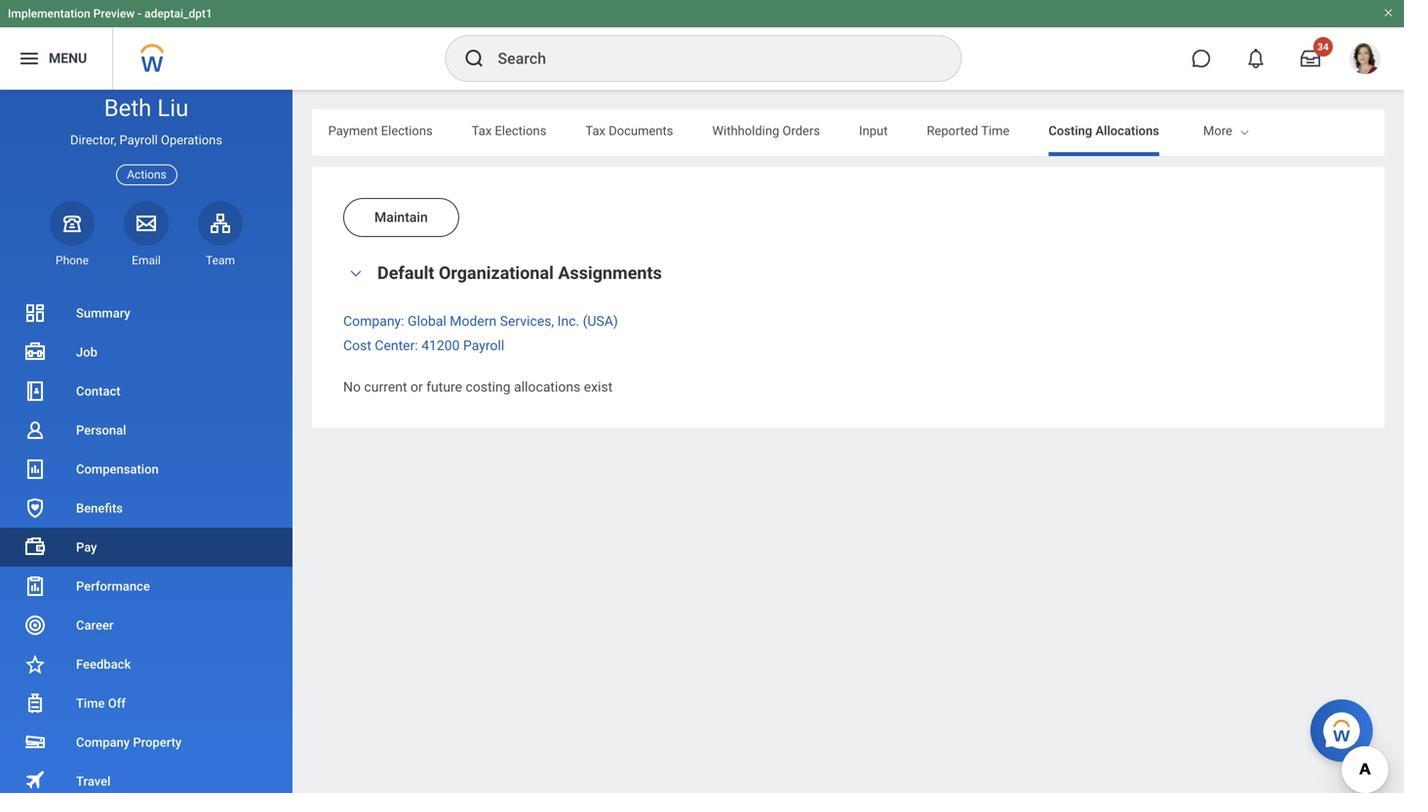 Task type: vqa. For each thing, say whether or not it's contained in the screenshot.
Career link
yes



Task type: locate. For each thing, give the bounding box(es) containing it.
contact image
[[23, 379, 47, 403]]

orders
[[783, 123, 820, 138]]

0 horizontal spatial tax
[[472, 123, 492, 138]]

pay image
[[23, 536, 47, 559]]

0 horizontal spatial elections
[[381, 123, 433, 138]]

travel image
[[23, 768, 47, 792]]

0 horizontal spatial payroll
[[120, 133, 158, 147]]

(usa)
[[583, 313, 618, 329]]

1 vertical spatial time
[[76, 696, 105, 711]]

summary link
[[0, 294, 293, 333]]

team
[[206, 253, 235, 267]]

global
[[408, 313, 447, 329]]

input
[[859, 123, 888, 138]]

time off image
[[23, 692, 47, 715]]

exist
[[584, 379, 613, 395]]

34
[[1318, 41, 1329, 53]]

profile logan mcneil image
[[1350, 43, 1381, 78]]

notifications large image
[[1247, 49, 1266, 68]]

phone button
[[50, 201, 95, 268]]

payment elections
[[328, 123, 433, 138]]

1 elections from the left
[[381, 123, 433, 138]]

menu button
[[0, 27, 112, 90]]

performance
[[76, 579, 150, 594]]

34 button
[[1290, 37, 1333, 80]]

payroll down company: global modern services, inc. (usa)
[[463, 337, 505, 353]]

1 horizontal spatial tax
[[586, 123, 606, 138]]

summary image
[[23, 301, 47, 325]]

0 horizontal spatial time
[[76, 696, 105, 711]]

actions
[[127, 168, 167, 182]]

0 vertical spatial time
[[982, 123, 1010, 138]]

withholding orders
[[713, 123, 820, 138]]

1 horizontal spatial payroll
[[463, 337, 505, 353]]

time inside time off link
[[76, 696, 105, 711]]

default organizational assignments
[[377, 263, 662, 283]]

contact link
[[0, 372, 293, 411]]

tax for tax documents
[[586, 123, 606, 138]]

cost center: 41200 payroll
[[343, 337, 505, 353]]

0 vertical spatial payroll
[[120, 133, 158, 147]]

performance link
[[0, 567, 293, 606]]

company:
[[343, 313, 404, 329]]

tab list
[[0, 109, 1160, 156]]

2 elections from the left
[[495, 123, 547, 138]]

items selected list
[[343, 309, 650, 355]]

operations
[[161, 133, 222, 147]]

1 horizontal spatial elections
[[495, 123, 547, 138]]

benefits image
[[23, 497, 47, 520]]

director, payroll operations
[[70, 133, 222, 147]]

property
[[133, 735, 182, 750]]

benefits
[[76, 501, 123, 516]]

allocations
[[514, 379, 581, 395]]

time off
[[76, 696, 126, 711]]

tax left "documents"
[[586, 123, 606, 138]]

tax
[[472, 123, 492, 138], [586, 123, 606, 138]]

no current or future costing allocations exist
[[343, 379, 613, 395]]

compensation
[[76, 462, 159, 477]]

performance image
[[23, 575, 47, 598]]

time left the "off"
[[76, 696, 105, 711]]

beth liu
[[104, 94, 189, 122]]

2 tax from the left
[[586, 123, 606, 138]]

no
[[343, 379, 361, 395]]

1 horizontal spatial time
[[982, 123, 1010, 138]]

travel link
[[0, 762, 293, 793]]

adeptai_dpt1
[[144, 7, 213, 20]]

pay
[[76, 540, 97, 555]]

costing allocations
[[1049, 123, 1160, 138]]

mail image
[[135, 211, 158, 235]]

job link
[[0, 333, 293, 372]]

maintain
[[375, 209, 428, 225]]

phone image
[[59, 211, 86, 235]]

feedback link
[[0, 645, 293, 684]]

menu
[[49, 50, 87, 66]]

company property link
[[0, 723, 293, 762]]

view team image
[[209, 211, 232, 235]]

1 vertical spatial payroll
[[463, 337, 505, 353]]

1 tax from the left
[[472, 123, 492, 138]]

pay link
[[0, 528, 293, 567]]

liu
[[157, 94, 189, 122]]

reported time
[[927, 123, 1010, 138]]

job image
[[23, 340, 47, 364]]

elections
[[381, 123, 433, 138], [495, 123, 547, 138]]

reported
[[927, 123, 979, 138]]

summary
[[76, 306, 130, 320]]

time off link
[[0, 684, 293, 723]]

feedback image
[[23, 653, 47, 676]]

center:
[[375, 337, 418, 353]]

list
[[0, 294, 293, 793]]

time inside tab list
[[982, 123, 1010, 138]]

time right 'reported'
[[982, 123, 1010, 138]]

payment
[[328, 123, 378, 138]]

navigation pane region
[[0, 90, 293, 793]]

payroll inside navigation pane region
[[120, 133, 158, 147]]

job
[[76, 345, 97, 359]]

payroll
[[120, 133, 158, 147], [463, 337, 505, 353]]

time
[[982, 123, 1010, 138], [76, 696, 105, 711]]

more
[[1204, 123, 1233, 138]]

personal
[[76, 423, 126, 437]]

tax down search image in the left top of the page
[[472, 123, 492, 138]]

benefits link
[[0, 489, 293, 528]]

default
[[377, 263, 435, 283]]

payroll down beth liu
[[120, 133, 158, 147]]



Task type: describe. For each thing, give the bounding box(es) containing it.
company property image
[[23, 731, 47, 754]]

inbox large image
[[1301, 49, 1321, 68]]

or
[[411, 379, 423, 395]]

career image
[[23, 614, 47, 637]]

beth
[[104, 94, 152, 122]]

email beth liu element
[[124, 252, 169, 268]]

phone beth liu element
[[50, 252, 95, 268]]

withholding
[[713, 123, 780, 138]]

email button
[[124, 201, 169, 268]]

payroll inside items selected list
[[463, 337, 505, 353]]

Search Workday  search field
[[498, 37, 921, 80]]

default organizational assignments group
[[343, 260, 1354, 355]]

costing
[[466, 379, 511, 395]]

maintain button
[[343, 198, 459, 237]]

assignments
[[558, 263, 662, 283]]

tax for tax elections
[[472, 123, 492, 138]]

costing
[[1049, 123, 1093, 138]]

tab list containing payment elections
[[0, 109, 1160, 156]]

chevron down image
[[344, 267, 368, 280]]

search image
[[463, 47, 486, 70]]

off
[[108, 696, 126, 711]]

preview
[[93, 7, 135, 20]]

compensation image
[[23, 457, 47, 481]]

implementation
[[8, 7, 90, 20]]

team link
[[198, 201, 243, 268]]

company: global modern services, inc. (usa)
[[343, 313, 618, 329]]

-
[[138, 7, 142, 20]]

modern
[[450, 313, 497, 329]]

travel
[[76, 774, 111, 789]]

company: global modern services, inc. (usa) link
[[343, 309, 618, 329]]

elections for tax elections
[[495, 123, 547, 138]]

justify image
[[18, 47, 41, 70]]

elections for payment elections
[[381, 123, 433, 138]]

documents
[[609, 123, 674, 138]]

director,
[[70, 133, 116, 147]]

compensation link
[[0, 450, 293, 489]]

personal image
[[23, 418, 47, 442]]

implementation preview -   adeptai_dpt1
[[8, 7, 213, 20]]

contact
[[76, 384, 121, 398]]

feedback
[[76, 657, 131, 672]]

career link
[[0, 606, 293, 645]]

future
[[426, 379, 462, 395]]

allocations
[[1096, 123, 1160, 138]]

company property
[[76, 735, 182, 750]]

close environment banner image
[[1383, 7, 1395, 19]]

company
[[76, 735, 130, 750]]

personal link
[[0, 411, 293, 450]]

current
[[364, 379, 407, 395]]

menu banner
[[0, 0, 1405, 90]]

cost center: 41200 payroll link
[[343, 333, 505, 353]]

default organizational assignments button
[[377, 263, 662, 283]]

inc.
[[558, 313, 580, 329]]

tax elections
[[472, 123, 547, 138]]

services,
[[500, 313, 554, 329]]

actions button
[[116, 164, 177, 185]]

organizational
[[439, 263, 554, 283]]

career
[[76, 618, 114, 633]]

team beth liu element
[[198, 252, 243, 268]]

list containing summary
[[0, 294, 293, 793]]

tax documents
[[586, 123, 674, 138]]

email
[[132, 253, 161, 267]]

phone
[[56, 253, 89, 267]]

41200
[[422, 337, 460, 353]]

cost
[[343, 337, 372, 353]]



